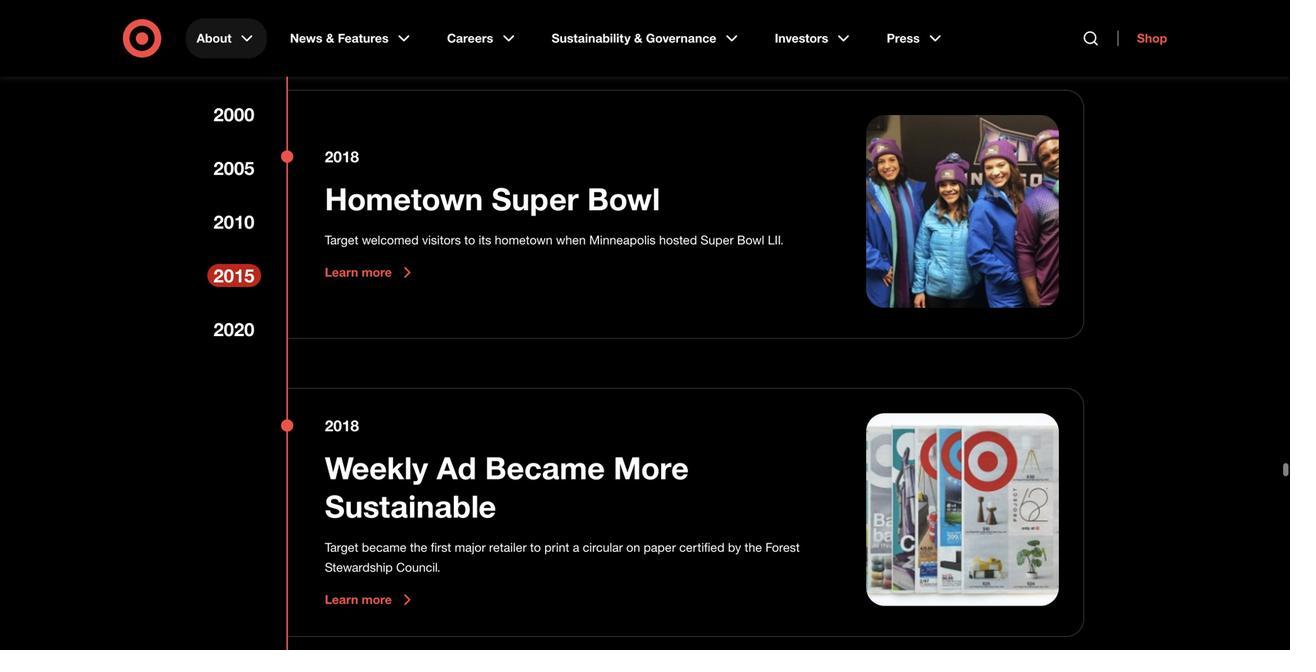 Task type: vqa. For each thing, say whether or not it's contained in the screenshot.
Packaging
no



Task type: describe. For each thing, give the bounding box(es) containing it.
more
[[614, 450, 689, 487]]

became
[[485, 450, 605, 487]]

2015 link
[[207, 264, 261, 287]]

ad
[[437, 450, 477, 487]]

2020
[[214, 319, 255, 341]]

2 the from the left
[[745, 541, 763, 556]]

sustainability
[[552, 31, 631, 46]]

2000
[[214, 103, 255, 126]]

certified
[[680, 541, 725, 556]]

its
[[479, 233, 492, 248]]

2005 link
[[207, 157, 261, 180]]

lii.
[[768, 233, 784, 248]]

investors link
[[765, 18, 864, 58]]

visitors
[[422, 233, 461, 248]]

sustainable
[[325, 488, 497, 526]]

hometown super bowl
[[325, 180, 661, 218]]

retailer
[[489, 541, 527, 556]]

2000 link
[[207, 103, 261, 126]]

print
[[545, 541, 570, 556]]

paper
[[644, 541, 676, 556]]

weekly ad became more sustainable
[[325, 450, 689, 526]]

a
[[573, 541, 580, 556]]

& for features
[[326, 31, 335, 46]]

news
[[290, 31, 323, 46]]

circular
[[583, 541, 623, 556]]

sustainability & governance link
[[541, 18, 752, 58]]

2018 for weekly ad became more sustainable
[[325, 417, 359, 435]]

2018 for hometown super bowl
[[325, 148, 359, 166]]

features
[[338, 31, 389, 46]]

2010 link
[[207, 211, 261, 234]]

hometown super bowl button
[[325, 180, 661, 218]]

2020 link
[[207, 318, 261, 341]]

bowl inside 'button'
[[588, 180, 661, 218]]

target became the first major retailer to print a circular on paper certified by the forest stewardship council.
[[325, 541, 800, 576]]

0 horizontal spatial to
[[465, 233, 476, 248]]

press
[[887, 31, 920, 46]]

stewardship
[[325, 561, 393, 576]]

press link
[[877, 18, 956, 58]]

2015
[[214, 265, 255, 287]]

text image
[[867, 414, 1060, 607]]

investors
[[775, 31, 829, 46]]

target for hometown super bowl
[[325, 233, 359, 248]]

learn more button for weekly ad became more sustainable
[[325, 591, 417, 610]]

2005
[[214, 157, 255, 179]]

a group of people wearing purple hats image
[[867, 115, 1060, 308]]



Task type: locate. For each thing, give the bounding box(es) containing it.
super up hometown
[[492, 180, 579, 218]]

learn more
[[325, 265, 392, 280], [325, 593, 392, 608]]

2 more from the top
[[362, 593, 392, 608]]

careers
[[447, 31, 494, 46]]

major
[[455, 541, 486, 556]]

hometown
[[325, 180, 483, 218]]

target up stewardship
[[325, 541, 359, 556]]

target inside target became the first major retailer to print a circular on paper certified by the forest stewardship council.
[[325, 541, 359, 556]]

learn
[[325, 265, 359, 280], [325, 593, 359, 608]]

learn more down welcomed
[[325, 265, 392, 280]]

super right hosted
[[701, 233, 734, 248]]

& for governance
[[634, 31, 643, 46]]

careers link
[[437, 18, 529, 58]]

1 vertical spatial 2018
[[325, 417, 359, 435]]

super inside 'button'
[[492, 180, 579, 218]]

1 2018 from the top
[[325, 148, 359, 166]]

more down welcomed
[[362, 265, 392, 280]]

hosted
[[660, 233, 698, 248]]

2018 up weekly
[[325, 417, 359, 435]]

2 2018 from the top
[[325, 417, 359, 435]]

shop link
[[1119, 31, 1168, 46]]

0 vertical spatial to
[[465, 233, 476, 248]]

council.
[[396, 561, 441, 576]]

when
[[556, 233, 586, 248]]

bowl
[[588, 180, 661, 218], [738, 233, 765, 248]]

0 vertical spatial 2018
[[325, 148, 359, 166]]

1 horizontal spatial super
[[701, 233, 734, 248]]

learn for weekly ad became more sustainable
[[325, 593, 359, 608]]

0 vertical spatial super
[[492, 180, 579, 218]]

super
[[492, 180, 579, 218], [701, 233, 734, 248]]

0 vertical spatial learn more button
[[325, 264, 417, 282]]

forest
[[766, 541, 800, 556]]

first
[[431, 541, 452, 556]]

more for weekly ad became more sustainable
[[362, 593, 392, 608]]

0 horizontal spatial super
[[492, 180, 579, 218]]

about link
[[186, 18, 267, 58]]

2010
[[214, 211, 255, 233]]

0 horizontal spatial &
[[326, 31, 335, 46]]

2018
[[325, 148, 359, 166], [325, 417, 359, 435]]

1 vertical spatial to
[[530, 541, 541, 556]]

1 learn more button from the top
[[325, 264, 417, 282]]

1 horizontal spatial bowl
[[738, 233, 765, 248]]

& right 'news'
[[326, 31, 335, 46]]

became
[[362, 541, 407, 556]]

more down stewardship
[[362, 593, 392, 608]]

1 vertical spatial target
[[325, 541, 359, 556]]

the up council.
[[410, 541, 428, 556]]

governance
[[646, 31, 717, 46]]

the
[[410, 541, 428, 556], [745, 541, 763, 556]]

1 learn from the top
[[325, 265, 359, 280]]

1 vertical spatial learn more button
[[325, 591, 417, 610]]

learn more down stewardship
[[325, 593, 392, 608]]

learn more button down welcomed
[[325, 264, 417, 282]]

target left welcomed
[[325, 233, 359, 248]]

more
[[362, 265, 392, 280], [362, 593, 392, 608]]

learn for hometown super bowl
[[325, 265, 359, 280]]

learn more for hometown super bowl
[[325, 265, 392, 280]]

0 vertical spatial more
[[362, 265, 392, 280]]

1 vertical spatial super
[[701, 233, 734, 248]]

& left governance
[[634, 31, 643, 46]]

target welcomed visitors to its hometown when minneapolis hosted super bowl lii.
[[325, 233, 784, 248]]

learn more for weekly ad became more sustainable
[[325, 593, 392, 608]]

0 vertical spatial learn
[[325, 265, 359, 280]]

2 learn from the top
[[325, 593, 359, 608]]

by
[[729, 541, 742, 556]]

1 vertical spatial learn
[[325, 593, 359, 608]]

learn more button for hometown super bowl
[[325, 264, 417, 282]]

news & features
[[290, 31, 389, 46]]

1 horizontal spatial the
[[745, 541, 763, 556]]

the right by
[[745, 541, 763, 556]]

welcomed
[[362, 233, 419, 248]]

learn more button
[[325, 264, 417, 282], [325, 591, 417, 610]]

1 the from the left
[[410, 541, 428, 556]]

2018 up hometown
[[325, 148, 359, 166]]

target for weekly ad became more sustainable
[[325, 541, 359, 556]]

0 vertical spatial bowl
[[588, 180, 661, 218]]

&
[[326, 31, 335, 46], [634, 31, 643, 46]]

shop
[[1138, 31, 1168, 46]]

1 target from the top
[[325, 233, 359, 248]]

1 vertical spatial more
[[362, 593, 392, 608]]

about
[[197, 31, 232, 46]]

1 horizontal spatial &
[[634, 31, 643, 46]]

0 vertical spatial target
[[325, 233, 359, 248]]

0 horizontal spatial the
[[410, 541, 428, 556]]

2 learn more button from the top
[[325, 591, 417, 610]]

minneapolis
[[590, 233, 656, 248]]

learn more button down stewardship
[[325, 591, 417, 610]]

more for hometown super bowl
[[362, 265, 392, 280]]

2 target from the top
[[325, 541, 359, 556]]

1 vertical spatial learn more
[[325, 593, 392, 608]]

news & features link
[[279, 18, 424, 58]]

to inside target became the first major retailer to print a circular on paper certified by the forest stewardship council.
[[530, 541, 541, 556]]

to left its
[[465, 233, 476, 248]]

1 more from the top
[[362, 265, 392, 280]]

bowl up minneapolis
[[588, 180, 661, 218]]

2 & from the left
[[634, 31, 643, 46]]

0 vertical spatial learn more
[[325, 265, 392, 280]]

on
[[627, 541, 641, 556]]

target
[[325, 233, 359, 248], [325, 541, 359, 556]]

weekly
[[325, 450, 428, 487]]

weekly ad became more sustainable button
[[325, 449, 830, 526]]

1 & from the left
[[326, 31, 335, 46]]

hometown
[[495, 233, 553, 248]]

0 horizontal spatial bowl
[[588, 180, 661, 218]]

to
[[465, 233, 476, 248], [530, 541, 541, 556]]

2 learn more from the top
[[325, 593, 392, 608]]

1 vertical spatial bowl
[[738, 233, 765, 248]]

sustainability & governance
[[552, 31, 717, 46]]

1 learn more from the top
[[325, 265, 392, 280]]

bowl left lii.
[[738, 233, 765, 248]]

1 horizontal spatial to
[[530, 541, 541, 556]]

to left print
[[530, 541, 541, 556]]



